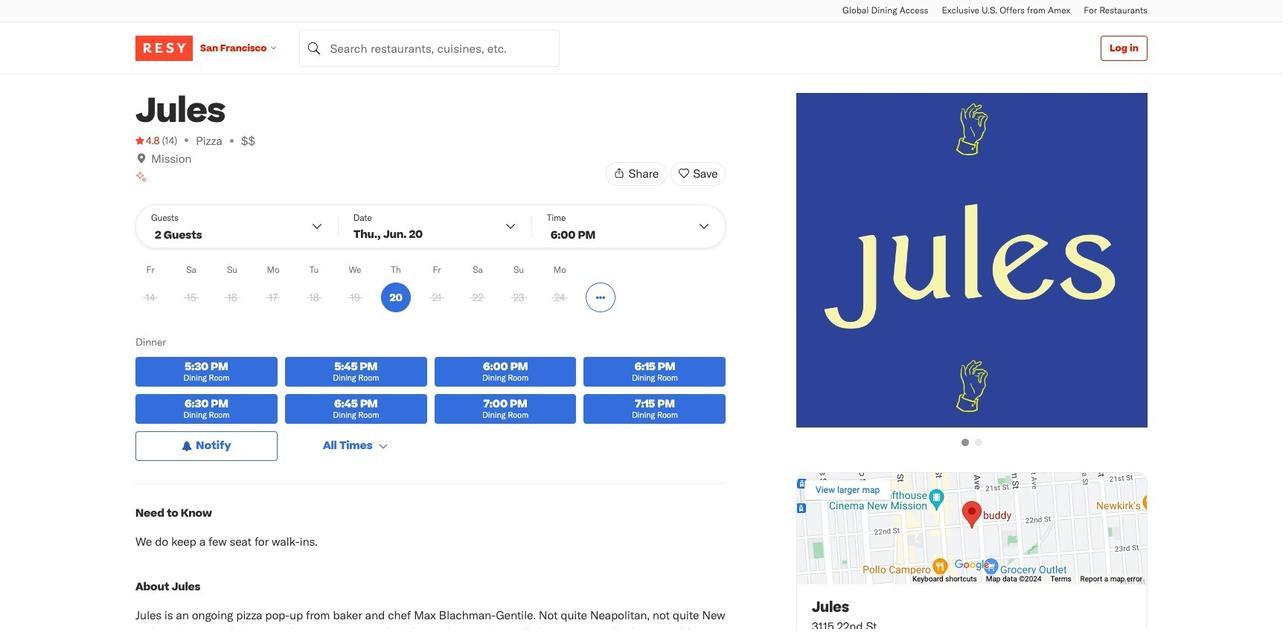 Task type: locate. For each thing, give the bounding box(es) containing it.
None field
[[300, 29, 560, 67]]



Task type: describe. For each thing, give the bounding box(es) containing it.
4.8 out of 5 stars image
[[136, 133, 160, 148]]

Search restaurants, cuisines, etc. text field
[[300, 29, 560, 67]]



Task type: vqa. For each thing, say whether or not it's contained in the screenshot.
field
yes



